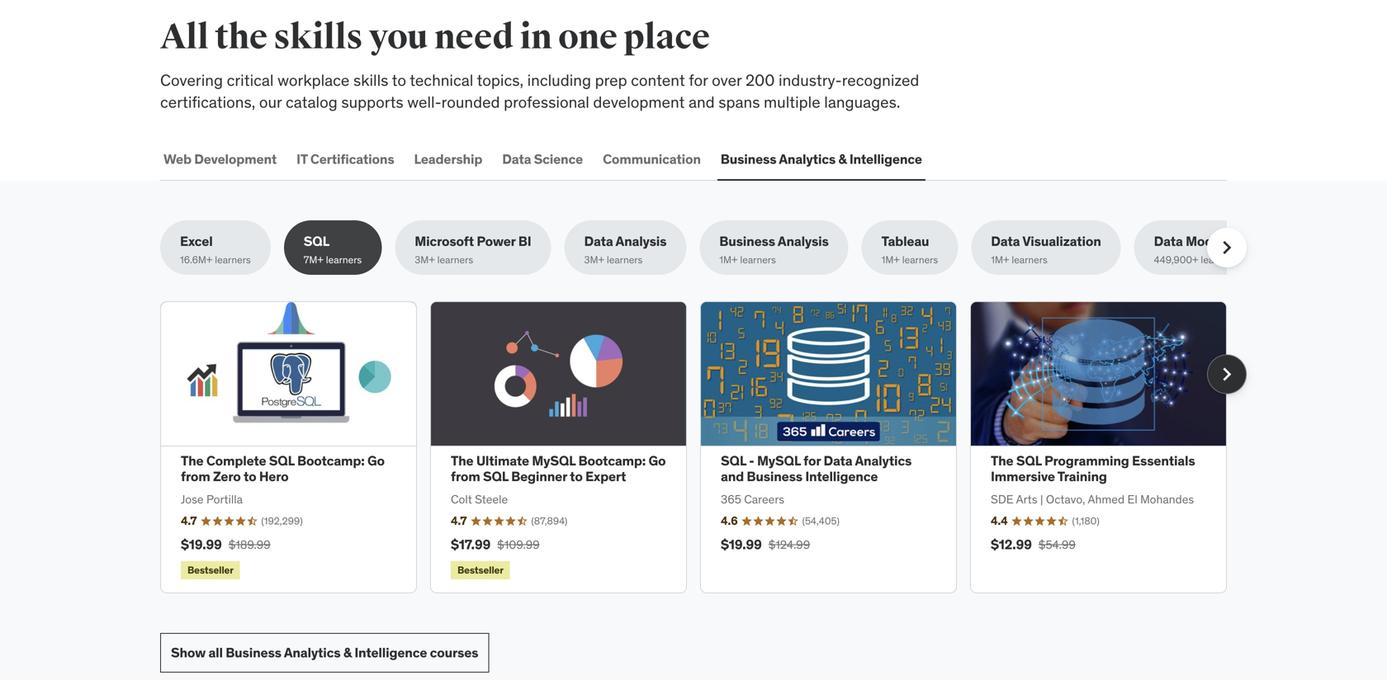 Task type: vqa. For each thing, say whether or not it's contained in the screenshot.


Task type: describe. For each thing, give the bounding box(es) containing it.
to inside the complete sql bootcamp: go from zero to hero
[[244, 468, 256, 485]]

topic filters element
[[160, 221, 1264, 275]]

essentials
[[1132, 453, 1195, 469]]

next image
[[1214, 235, 1240, 261]]

from for ultimate
[[451, 468, 480, 485]]

data analysis 3m+ learners
[[584, 233, 667, 266]]

data inside the sql - mysql for data analytics and business intelligence
[[824, 453, 853, 469]]

learners inside sql 7m+ learners
[[326, 253, 362, 266]]

development
[[194, 151, 277, 168]]

analytics inside button
[[779, 151, 836, 168]]

bootcamp: for hero
[[297, 453, 365, 469]]

sql inside the sql programming essentials immersive training
[[1016, 453, 1042, 469]]

spans
[[719, 92, 760, 112]]

learners inside microsoft power bi 3m+ learners
[[437, 253, 473, 266]]

zero
[[213, 468, 241, 485]]

16.6m+
[[180, 253, 213, 266]]

2 vertical spatial analytics
[[284, 645, 341, 662]]

data for data visualization 1m+ learners
[[991, 233, 1020, 250]]

bi
[[518, 233, 531, 250]]

intelligence inside button
[[850, 151, 922, 168]]

beginner
[[511, 468, 567, 485]]

7m+
[[304, 253, 324, 266]]

development
[[593, 92, 685, 112]]

topics,
[[477, 70, 524, 90]]

show all business analytics & intelligence courses
[[171, 645, 478, 662]]

you
[[369, 16, 428, 59]]

data science
[[502, 151, 583, 168]]

training
[[1058, 468, 1107, 485]]

our
[[259, 92, 282, 112]]

sql inside the sql - mysql for data analytics and business intelligence
[[721, 453, 746, 469]]

200
[[746, 70, 775, 90]]

in
[[520, 16, 552, 59]]

workplace
[[278, 70, 350, 90]]

recognized
[[842, 70, 919, 90]]

languages.
[[824, 92, 900, 112]]

1m+ inside tableau 1m+ learners
[[882, 253, 900, 266]]

data for data science
[[502, 151, 531, 168]]

place
[[624, 16, 710, 59]]

intelligence inside the sql - mysql for data analytics and business intelligence
[[805, 468, 878, 485]]

the ultimate mysql bootcamp: go from sql beginner to expert
[[451, 453, 666, 485]]

courses
[[430, 645, 478, 662]]

catalog
[[286, 92, 338, 112]]

go for the ultimate mysql bootcamp: go from sql beginner to expert
[[649, 453, 666, 469]]

for inside covering critical workplace skills to technical topics, including prep content for over 200 industry-recognized certifications, our catalog supports well-rounded professional development and spans multiple languages.
[[689, 70, 708, 90]]

professional
[[504, 92, 590, 112]]

tableau
[[882, 233, 929, 250]]

all
[[209, 645, 223, 662]]

web
[[164, 151, 192, 168]]

business inside business analysis 1m+ learners
[[720, 233, 775, 250]]

the ultimate mysql bootcamp: go from sql beginner to expert link
[[451, 453, 666, 485]]

well-
[[407, 92, 442, 112]]

immersive
[[991, 468, 1055, 485]]

all the skills you need in one place
[[160, 16, 710, 59]]

mysql for beginner
[[532, 453, 576, 469]]

the for the ultimate mysql bootcamp: go from sql beginner to expert
[[451, 453, 474, 469]]

over
[[712, 70, 742, 90]]

it certifications
[[297, 151, 394, 168]]

prep
[[595, 70, 627, 90]]

content
[[631, 70, 685, 90]]

1 vertical spatial &
[[343, 645, 352, 662]]

industry-
[[779, 70, 842, 90]]

sql - mysql for data analytics and business intelligence link
[[721, 453, 912, 485]]

leadership button
[[411, 140, 486, 179]]

business analysis 1m+ learners
[[720, 233, 829, 266]]

2 vertical spatial intelligence
[[355, 645, 427, 662]]

need
[[434, 16, 514, 59]]

excel 16.6m+ learners
[[180, 233, 251, 266]]

from for complete
[[181, 468, 210, 485]]

supports
[[341, 92, 404, 112]]

3m+ inside "data analysis 3m+ learners"
[[584, 253, 604, 266]]

analysis for data analysis
[[616, 233, 667, 250]]

the
[[215, 16, 267, 59]]

1m+ for business analysis
[[720, 253, 738, 266]]

3m+ inside microsoft power bi 3m+ learners
[[415, 253, 435, 266]]

the sql programming essentials immersive training
[[991, 453, 1195, 485]]

hero
[[259, 468, 289, 485]]

ultimate
[[476, 453, 529, 469]]

learners inside excel 16.6m+ learners
[[215, 253, 251, 266]]

show
[[171, 645, 206, 662]]

technical
[[410, 70, 473, 90]]

it certifications button
[[293, 140, 398, 179]]



Task type: locate. For each thing, give the bounding box(es) containing it.
power
[[477, 233, 516, 250]]

sql inside the complete sql bootcamp: go from zero to hero
[[269, 453, 295, 469]]

the complete sql bootcamp: go from zero to hero
[[181, 453, 385, 485]]

business inside the sql - mysql for data analytics and business intelligence
[[747, 468, 803, 485]]

1 horizontal spatial go
[[649, 453, 666, 469]]

expert
[[586, 468, 626, 485]]

sql up 7m+
[[304, 233, 330, 250]]

1m+
[[720, 253, 738, 266], [882, 253, 900, 266], [991, 253, 1010, 266]]

1 horizontal spatial 3m+
[[584, 253, 604, 266]]

learners inside data visualization 1m+ learners
[[1012, 253, 1048, 266]]

sql left training
[[1016, 453, 1042, 469]]

analytics inside the sql - mysql for data analytics and business intelligence
[[855, 453, 912, 469]]

1 horizontal spatial mysql
[[757, 453, 801, 469]]

carousel element
[[160, 302, 1247, 594]]

to left expert
[[570, 468, 583, 485]]

0 vertical spatial for
[[689, 70, 708, 90]]

from left the zero
[[181, 468, 210, 485]]

excel
[[180, 233, 213, 250]]

1 1m+ from the left
[[720, 253, 738, 266]]

data inside "data analysis 3m+ learners"
[[584, 233, 613, 250]]

1m+ inside business analysis 1m+ learners
[[720, 253, 738, 266]]

1 vertical spatial intelligence
[[805, 468, 878, 485]]

the inside the ultimate mysql bootcamp: go from sql beginner to expert
[[451, 453, 474, 469]]

to inside the ultimate mysql bootcamp: go from sql beginner to expert
[[570, 468, 583, 485]]

& inside button
[[839, 151, 847, 168]]

the inside the sql programming essentials immersive training
[[991, 453, 1014, 469]]

microsoft
[[415, 233, 474, 250]]

go inside the complete sql bootcamp: go from zero to hero
[[367, 453, 385, 469]]

2 horizontal spatial 1m+
[[991, 253, 1010, 266]]

2 bootcamp: from the left
[[578, 453, 646, 469]]

to inside covering critical workplace skills to technical topics, including prep content for over 200 industry-recognized certifications, our catalog supports well-rounded professional development and spans multiple languages.
[[392, 70, 406, 90]]

sql inside the ultimate mysql bootcamp: go from sql beginner to expert
[[483, 468, 509, 485]]

covering
[[160, 70, 223, 90]]

1 horizontal spatial analysis
[[778, 233, 829, 250]]

1 from from the left
[[181, 468, 210, 485]]

critical
[[227, 70, 274, 90]]

bootcamp: inside the complete sql bootcamp: go from zero to hero
[[297, 453, 365, 469]]

the
[[181, 453, 204, 469], [451, 453, 474, 469], [991, 453, 1014, 469]]

2 from from the left
[[451, 468, 480, 485]]

skills up supports
[[353, 70, 389, 90]]

0 horizontal spatial to
[[244, 468, 256, 485]]

business analytics & intelligence button
[[717, 140, 926, 179]]

1 the from the left
[[181, 453, 204, 469]]

1 go from the left
[[367, 453, 385, 469]]

the complete sql bootcamp: go from zero to hero link
[[181, 453, 385, 485]]

1 bootcamp: from the left
[[297, 453, 365, 469]]

7 learners from the left
[[1012, 253, 1048, 266]]

2 analysis from the left
[[778, 233, 829, 250]]

1 horizontal spatial bootcamp:
[[578, 453, 646, 469]]

mysql inside the ultimate mysql bootcamp: go from sql beginner to expert
[[532, 453, 576, 469]]

to
[[392, 70, 406, 90], [244, 468, 256, 485], [570, 468, 583, 485]]

the left training
[[991, 453, 1014, 469]]

1 horizontal spatial for
[[804, 453, 821, 469]]

go
[[367, 453, 385, 469], [649, 453, 666, 469]]

programming
[[1045, 453, 1129, 469]]

1 horizontal spatial from
[[451, 468, 480, 485]]

visualization
[[1023, 233, 1101, 250]]

analysis for business analysis
[[778, 233, 829, 250]]

2 mysql from the left
[[757, 453, 801, 469]]

1m+ inside data visualization 1m+ learners
[[991, 253, 1010, 266]]

2 go from the left
[[649, 453, 666, 469]]

analysis inside "data analysis 3m+ learners"
[[616, 233, 667, 250]]

from left beginner at bottom
[[451, 468, 480, 485]]

communication
[[603, 151, 701, 168]]

and inside covering critical workplace skills to technical topics, including prep content for over 200 industry-recognized certifications, our catalog supports well-rounded professional development and spans multiple languages.
[[689, 92, 715, 112]]

and down over
[[689, 92, 715, 112]]

mysql right -
[[757, 453, 801, 469]]

from inside the ultimate mysql bootcamp: go from sql beginner to expert
[[451, 468, 480, 485]]

4 learners from the left
[[607, 253, 643, 266]]

for
[[689, 70, 708, 90], [804, 453, 821, 469]]

1 vertical spatial skills
[[353, 70, 389, 90]]

certifications
[[310, 151, 394, 168]]

0 vertical spatial &
[[839, 151, 847, 168]]

and
[[689, 92, 715, 112], [721, 468, 744, 485]]

bootcamp: inside the ultimate mysql bootcamp: go from sql beginner to expert
[[578, 453, 646, 469]]

mysql right ultimate
[[532, 453, 576, 469]]

all
[[160, 16, 209, 59]]

1 vertical spatial and
[[721, 468, 744, 485]]

8 learners from the left
[[1201, 253, 1237, 266]]

rounded
[[442, 92, 500, 112]]

0 vertical spatial analytics
[[779, 151, 836, 168]]

1 horizontal spatial and
[[721, 468, 744, 485]]

science
[[534, 151, 583, 168]]

learners inside data modeling 449,900+ learners
[[1201, 253, 1237, 266]]

1 horizontal spatial &
[[839, 151, 847, 168]]

449,900+
[[1154, 253, 1199, 266]]

bootcamp: right hero
[[297, 453, 365, 469]]

1 horizontal spatial analytics
[[779, 151, 836, 168]]

0 horizontal spatial 3m+
[[415, 253, 435, 266]]

1 horizontal spatial 1m+
[[882, 253, 900, 266]]

to up supports
[[392, 70, 406, 90]]

skills inside covering critical workplace skills to technical topics, including prep content for over 200 industry-recognized certifications, our catalog supports well-rounded professional development and spans multiple languages.
[[353, 70, 389, 90]]

&
[[839, 151, 847, 168], [343, 645, 352, 662]]

0 vertical spatial skills
[[274, 16, 363, 59]]

from inside the complete sql bootcamp: go from zero to hero
[[181, 468, 210, 485]]

one
[[558, 16, 618, 59]]

web development
[[164, 151, 277, 168]]

data science button
[[499, 140, 586, 179]]

-
[[749, 453, 754, 469]]

1 3m+ from the left
[[415, 253, 435, 266]]

show all business analytics & intelligence courses link
[[160, 634, 489, 673]]

data visualization 1m+ learners
[[991, 233, 1101, 266]]

business
[[721, 151, 777, 168], [720, 233, 775, 250], [747, 468, 803, 485], [226, 645, 281, 662]]

data inside data visualization 1m+ learners
[[991, 233, 1020, 250]]

and left -
[[721, 468, 744, 485]]

2 1m+ from the left
[[882, 253, 900, 266]]

2 learners from the left
[[326, 253, 362, 266]]

including
[[527, 70, 591, 90]]

bootcamp: right beginner at bottom
[[578, 453, 646, 469]]

complete
[[206, 453, 266, 469]]

and inside the sql - mysql for data analytics and business intelligence
[[721, 468, 744, 485]]

0 horizontal spatial &
[[343, 645, 352, 662]]

for right -
[[804, 453, 821, 469]]

next image
[[1214, 361, 1240, 388]]

0 horizontal spatial mysql
[[532, 453, 576, 469]]

the left the zero
[[181, 453, 204, 469]]

sql - mysql for data analytics and business intelligence
[[721, 453, 912, 485]]

0 horizontal spatial for
[[689, 70, 708, 90]]

mysql
[[532, 453, 576, 469], [757, 453, 801, 469]]

0 horizontal spatial 1m+
[[720, 253, 738, 266]]

sql 7m+ learners
[[304, 233, 362, 266]]

3m+
[[415, 253, 435, 266], [584, 253, 604, 266]]

for inside the sql - mysql for data analytics and business intelligence
[[804, 453, 821, 469]]

multiple
[[764, 92, 821, 112]]

data inside data modeling 449,900+ learners
[[1154, 233, 1183, 250]]

0 horizontal spatial bootcamp:
[[297, 453, 365, 469]]

data inside button
[[502, 151, 531, 168]]

sql
[[304, 233, 330, 250], [269, 453, 295, 469], [721, 453, 746, 469], [1016, 453, 1042, 469], [483, 468, 509, 485]]

0 horizontal spatial and
[[689, 92, 715, 112]]

go for the complete sql bootcamp: go from zero to hero
[[367, 453, 385, 469]]

business analytics & intelligence
[[721, 151, 922, 168]]

skills up workplace
[[274, 16, 363, 59]]

0 vertical spatial intelligence
[[850, 151, 922, 168]]

0 horizontal spatial the
[[181, 453, 204, 469]]

the for the sql programming essentials immersive training
[[991, 453, 1014, 469]]

3 the from the left
[[991, 453, 1014, 469]]

0 horizontal spatial go
[[367, 453, 385, 469]]

0 horizontal spatial analytics
[[284, 645, 341, 662]]

learners
[[215, 253, 251, 266], [326, 253, 362, 266], [437, 253, 473, 266], [607, 253, 643, 266], [740, 253, 776, 266], [902, 253, 938, 266], [1012, 253, 1048, 266], [1201, 253, 1237, 266]]

1 learners from the left
[[215, 253, 251, 266]]

3 1m+ from the left
[[991, 253, 1010, 266]]

to right the zero
[[244, 468, 256, 485]]

2 horizontal spatial to
[[570, 468, 583, 485]]

1 horizontal spatial to
[[392, 70, 406, 90]]

5 learners from the left
[[740, 253, 776, 266]]

2 horizontal spatial analytics
[[855, 453, 912, 469]]

web development button
[[160, 140, 280, 179]]

6 learners from the left
[[902, 253, 938, 266]]

the left ultimate
[[451, 453, 474, 469]]

1 vertical spatial analytics
[[855, 453, 912, 469]]

certifications,
[[160, 92, 255, 112]]

learners inside tableau 1m+ learners
[[902, 253, 938, 266]]

it
[[297, 151, 308, 168]]

0 horizontal spatial analysis
[[616, 233, 667, 250]]

microsoft power bi 3m+ learners
[[415, 233, 531, 266]]

intelligence
[[850, 151, 922, 168], [805, 468, 878, 485], [355, 645, 427, 662]]

data for data modeling 449,900+ learners
[[1154, 233, 1183, 250]]

3 learners from the left
[[437, 253, 473, 266]]

learners inside "data analysis 3m+ learners"
[[607, 253, 643, 266]]

from
[[181, 468, 210, 485], [451, 468, 480, 485]]

learners inside business analysis 1m+ learners
[[740, 253, 776, 266]]

sql left -
[[721, 453, 746, 469]]

1 mysql from the left
[[532, 453, 576, 469]]

sql right complete
[[269, 453, 295, 469]]

1m+ for data visualization
[[991, 253, 1010, 266]]

the for the complete sql bootcamp: go from zero to hero
[[181, 453, 204, 469]]

tableau 1m+ learners
[[882, 233, 938, 266]]

go inside the ultimate mysql bootcamp: go from sql beginner to expert
[[649, 453, 666, 469]]

sql inside sql 7m+ learners
[[304, 233, 330, 250]]

analytics
[[779, 151, 836, 168], [855, 453, 912, 469], [284, 645, 341, 662]]

mysql inside the sql - mysql for data analytics and business intelligence
[[757, 453, 801, 469]]

2 horizontal spatial the
[[991, 453, 1014, 469]]

analysis
[[616, 233, 667, 250], [778, 233, 829, 250]]

analysis inside business analysis 1m+ learners
[[778, 233, 829, 250]]

0 vertical spatial and
[[689, 92, 715, 112]]

the sql programming essentials immersive training link
[[991, 453, 1195, 485]]

leadership
[[414, 151, 482, 168]]

covering critical workplace skills to technical topics, including prep content for over 200 industry-recognized certifications, our catalog supports well-rounded professional development and spans multiple languages.
[[160, 70, 919, 112]]

communication button
[[600, 140, 704, 179]]

bootcamp: for to
[[578, 453, 646, 469]]

0 horizontal spatial from
[[181, 468, 210, 485]]

1 vertical spatial for
[[804, 453, 821, 469]]

2 3m+ from the left
[[584, 253, 604, 266]]

2 the from the left
[[451, 453, 474, 469]]

mysql for business
[[757, 453, 801, 469]]

the inside the complete sql bootcamp: go from zero to hero
[[181, 453, 204, 469]]

data for data analysis 3m+ learners
[[584, 233, 613, 250]]

bootcamp:
[[297, 453, 365, 469], [578, 453, 646, 469]]

sql left beginner at bottom
[[483, 468, 509, 485]]

modeling
[[1186, 233, 1244, 250]]

business inside button
[[721, 151, 777, 168]]

1 horizontal spatial the
[[451, 453, 474, 469]]

1 analysis from the left
[[616, 233, 667, 250]]

data modeling 449,900+ learners
[[1154, 233, 1244, 266]]

for left over
[[689, 70, 708, 90]]



